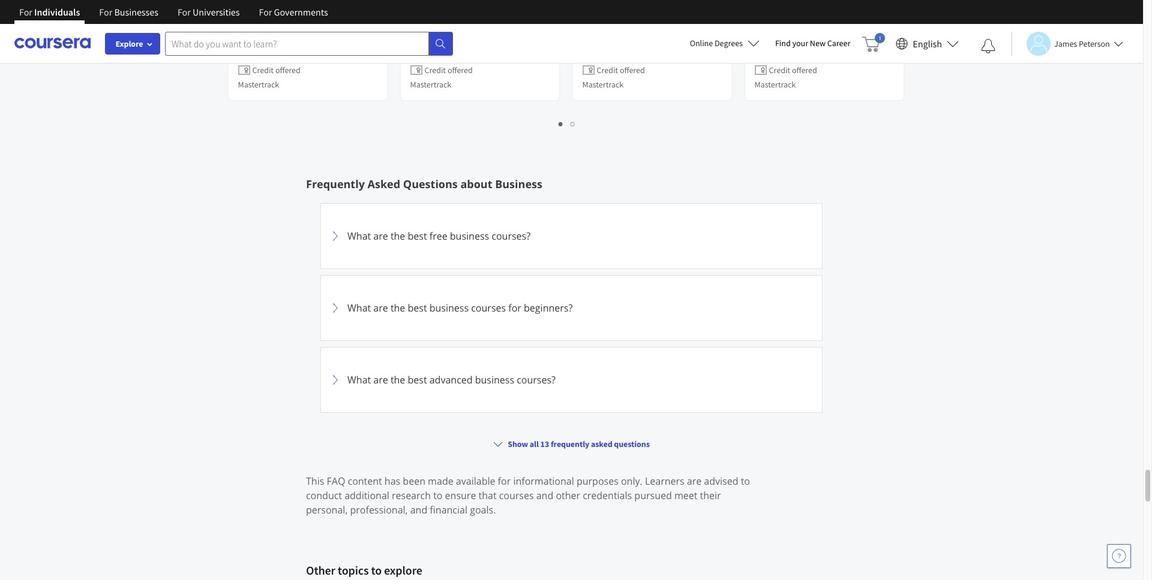Task type: vqa. For each thing, say whether or not it's contained in the screenshot.
degree
no



Task type: describe. For each thing, give the bounding box(es) containing it.
credit offered for pontificia universidad católica de chile image for certificado en gestión de inversiones mastertrack® certificate
[[425, 65, 473, 76]]

informational
[[513, 475, 574, 489]]

administración de empresas certificado mastertrack®
[[582, 22, 691, 70]]

the for free
[[391, 230, 405, 243]]

decisiones
[[238, 38, 292, 53]]

about
[[461, 177, 492, 191]]

certificate inside pontificia universidad católica de chile certificado en gestión de inversiones mastertrack® certificate
[[410, 55, 463, 70]]

business
[[495, 177, 543, 191]]

credit offered for pontificia universidad católica de chile image corresponding to certificado en modelos analíticos para la toma de decisiones de negocio mastertrack® certificate
[[769, 65, 817, 76]]

financial
[[430, 504, 468, 517]]

research
[[392, 490, 431, 503]]

pontificia universidad católica de chile certificado en gestión de inversiones mastertrack® certificate
[[410, 5, 548, 70]]

the for advanced
[[391, 374, 405, 387]]

3 mastertrack from the left
[[582, 79, 624, 90]]

courses inside dropdown button
[[471, 302, 506, 315]]

0 vertical spatial and
[[536, 490, 554, 503]]

empresas
[[582, 38, 632, 53]]

online degrees
[[690, 38, 743, 49]]

analíticos
[[755, 38, 805, 53]]

questions
[[614, 439, 650, 450]]

free
[[430, 230, 448, 243]]

universidad inside pontificia universidad católica de chile
[[293, 5, 335, 16]]

online
[[690, 38, 713, 49]]

2 list item from the top
[[320, 492, 823, 558]]

courses inside 'this faq content has been made available for informational purposes only. learners are advised to conduct additional research to ensure that courses and other credentials pursued meet their personal, professional, and financial goals.'
[[499, 490, 534, 503]]

en for certificado en toma de decisiones basadas en datos mastertrack® certificate
[[338, 38, 351, 53]]

this faq content has been made available for informational purposes only. learners are advised to conduct additional research to ensure that courses and other credentials pursued meet their personal, professional, and financial goals.
[[306, 475, 750, 517]]

available
[[456, 475, 495, 489]]

universities
[[193, 6, 240, 18]]

administración
[[582, 22, 660, 37]]

been
[[403, 475, 426, 489]]

meet
[[675, 490, 698, 503]]

decisiones
[[755, 55, 809, 70]]

2 chevron right image from the top
[[328, 517, 343, 532]]

en down governments
[[297, 22, 309, 37]]

additional
[[345, 490, 389, 503]]

banner navigation
[[10, 0, 338, 33]]

pontificia universidad católica de chile image for certificado en gestión de inversiones mastertrack® certificate
[[410, 4, 425, 19]]

1 credit from the left
[[252, 65, 274, 76]]

pursued
[[635, 490, 672, 503]]

their
[[700, 490, 721, 503]]

find
[[775, 38, 791, 49]]

english
[[913, 38, 942, 50]]

chile for certificado en gestión de inversiones mastertrack® certificate
[[430, 17, 448, 28]]

pontificia universidad católica de chile image for certificado en modelos analíticos para la toma de decisiones de negocio mastertrack® certificate
[[755, 4, 770, 19]]

toma inside pontificia universidad católica de chile certificado en modelos analíticos para la toma de decisiones de negocio mastertrack® certificate
[[844, 38, 872, 53]]

what are the best advanced  business courses? button
[[328, 355, 815, 406]]

beginners?
[[524, 302, 573, 315]]

pontificia inside pontificia universidad católica de chile
[[258, 5, 291, 16]]

for businesses
[[99, 6, 158, 18]]

2
[[571, 118, 576, 130]]

offered for pontificia universidad católica de chile image corresponding to certificado en modelos analíticos para la toma de decisiones de negocio mastertrack® certificate
[[792, 65, 817, 76]]

james peterson
[[1055, 38, 1110, 49]]

other
[[556, 490, 580, 503]]

la
[[832, 38, 842, 53]]

for for individuals
[[19, 6, 32, 18]]

the for business
[[391, 302, 405, 315]]

content
[[348, 475, 382, 489]]

inversiones
[[410, 38, 469, 53]]

what are the best free  business courses? button
[[328, 211, 815, 262]]

degrees
[[715, 38, 743, 49]]

credit for pontificia universidad católica de chile image corresponding to certificado en modelos analíticos para la toma de decisiones de negocio mastertrack® certificate
[[769, 65, 791, 76]]

for for businesses
[[99, 6, 112, 18]]

1
[[559, 118, 564, 130]]

for for universities
[[178, 6, 191, 18]]

en for pontificia universidad católica de chile certificado en gestión de inversiones mastertrack® certificate
[[469, 22, 481, 37]]

ensure
[[445, 490, 476, 503]]

for individuals
[[19, 6, 80, 18]]

other topics to explore
[[306, 564, 422, 579]]

para
[[807, 38, 830, 53]]

certificado inside pontificia universidad católica de chile certificado en modelos analíticos para la toma de decisiones de negocio mastertrack® certificate
[[755, 22, 811, 37]]

are for what are the best free  business courses?
[[374, 230, 388, 243]]

13
[[541, 439, 549, 450]]

for governments
[[259, 6, 328, 18]]

1 offered from the left
[[275, 65, 301, 76]]

explore button
[[105, 33, 160, 55]]

0 horizontal spatial and
[[410, 504, 427, 517]]

show notifications image
[[981, 39, 996, 53]]

business for free
[[450, 230, 489, 243]]

james peterson button
[[1011, 32, 1123, 56]]

pontificia universidad católica de chile certificado en modelos analíticos para la toma de decisiones de negocio mastertrack® certificate
[[755, 5, 892, 87]]

show all 13 frequently asked questions
[[508, 439, 650, 450]]

1 horizontal spatial to
[[433, 490, 443, 503]]

list containing 1
[[230, 117, 905, 131]]

topics
[[338, 564, 369, 579]]

are for what are the best advanced  business courses?
[[374, 374, 388, 387]]

universidad de palermo image
[[582, 4, 597, 19]]

has
[[385, 475, 400, 489]]

what for what are the best advanced  business courses?
[[348, 374, 371, 387]]

businesses
[[114, 6, 158, 18]]

show
[[508, 439, 528, 450]]

purposes
[[577, 475, 619, 489]]

credit for pontificia universidad católica de chile image for certificado en gestión de inversiones mastertrack® certificate
[[425, 65, 446, 76]]

show all 13 frequently asked questions button
[[489, 434, 655, 456]]

what are the best  business courses for beginners? button
[[328, 283, 815, 334]]

questions
[[403, 177, 458, 191]]

this
[[306, 475, 324, 489]]

all
[[530, 439, 539, 450]]

frequently asked questions about business
[[306, 177, 543, 191]]

courses? for what are the best advanced  business courses?
[[517, 374, 556, 387]]

personal,
[[306, 504, 348, 517]]

made
[[428, 475, 454, 489]]

online degrees button
[[680, 30, 769, 56]]

asked
[[591, 439, 613, 450]]

1 vertical spatial business
[[430, 302, 469, 315]]

certificate inside certificado en toma de decisiones basadas en datos mastertrack® certificate
[[238, 72, 291, 87]]

certificate inside pontificia universidad católica de chile certificado en modelos analíticos para la toma de decisiones de negocio mastertrack® certificate
[[825, 72, 877, 87]]



Task type: locate. For each thing, give the bounding box(es) containing it.
professional,
[[350, 504, 408, 517]]

1 button
[[555, 117, 567, 131]]

career
[[828, 38, 851, 49]]

católica up the modelos
[[853, 5, 882, 16]]

explore
[[384, 564, 422, 579]]

what for what are the best free  business courses?
[[348, 230, 371, 243]]

pontificia for certificado en modelos analíticos para la toma de decisiones de negocio mastertrack® certificate
[[775, 5, 808, 16]]

0 vertical spatial the
[[391, 230, 405, 243]]

4 for from the left
[[259, 6, 272, 18]]

are for what are the best  business courses for beginners?
[[374, 302, 388, 315]]

pontificia up inversiones in the top of the page
[[430, 5, 463, 16]]

certificado down administración
[[635, 38, 691, 53]]

pontificia
[[258, 5, 291, 16], [430, 5, 463, 16], [775, 5, 808, 16]]

1 credit offered from the left
[[252, 65, 301, 76]]

2 católica from the left
[[509, 5, 537, 16]]

3 list item from the top
[[320, 564, 823, 581]]

certificado up decisiones at the left top of the page
[[238, 22, 294, 37]]

pontificia universidad católica de chile image
[[410, 4, 425, 19], [755, 4, 770, 19]]

and down informational on the bottom of the page
[[536, 490, 554, 503]]

chevron right image inside the what are the best  business courses for beginners? dropdown button
[[328, 301, 343, 316]]

for left "individuals"
[[19, 6, 32, 18]]

certificado
[[238, 22, 294, 37], [410, 22, 466, 37], [755, 22, 811, 37], [635, 38, 691, 53]]

certificate down inversiones in the top of the page
[[410, 55, 463, 70]]

mastertrack down datos
[[238, 79, 279, 90]]

0 vertical spatial to
[[741, 475, 750, 489]]

en up new
[[813, 22, 826, 37]]

3 universidad from the left
[[809, 5, 852, 16]]

2 vertical spatial the
[[391, 374, 405, 387]]

are inside 'this faq content has been made available for informational purposes only. learners are advised to conduct additional research to ensure that courses and other credentials pursued meet their personal, professional, and financial goals.'
[[687, 475, 702, 489]]

new
[[810, 38, 826, 49]]

credit down the empresas
[[597, 65, 618, 76]]

4 offered from the left
[[792, 65, 817, 76]]

1 pontificia from the left
[[258, 5, 291, 16]]

3 for from the left
[[178, 6, 191, 18]]

pontificia universidad católica de chile image
[[238, 4, 253, 19]]

courses?
[[492, 230, 531, 243], [517, 374, 556, 387]]

certificate down negocio
[[825, 72, 877, 87]]

0 vertical spatial business
[[450, 230, 489, 243]]

are
[[374, 230, 388, 243], [374, 302, 388, 315], [374, 374, 388, 387], [687, 475, 702, 489]]

faq
[[327, 475, 345, 489]]

1 católica from the left
[[337, 5, 365, 16]]

james
[[1055, 38, 1077, 49]]

what are the best free  business courses? list item
[[320, 203, 823, 269]]

católica for certificado en modelos analíticos para la toma de decisiones de negocio mastertrack® certificate
[[853, 5, 882, 16]]

to right 'topics'
[[371, 564, 382, 579]]

offered down your
[[792, 65, 817, 76]]

3 offered from the left
[[620, 65, 645, 76]]

0 vertical spatial for
[[509, 302, 521, 315]]

credit down inversiones in the top of the page
[[425, 65, 446, 76]]

1 horizontal spatial and
[[536, 490, 554, 503]]

chevron right image for what are the best  business courses for beginners?
[[328, 301, 343, 316]]

chevron right image inside what are the best free  business courses? dropdown button
[[328, 229, 343, 244]]

1 vertical spatial chevron right image
[[328, 373, 343, 388]]

and
[[536, 490, 554, 503], [410, 504, 427, 517]]

1 vertical spatial the
[[391, 302, 405, 315]]

best
[[408, 230, 427, 243], [408, 302, 427, 315], [408, 374, 427, 387]]

help center image
[[1112, 550, 1127, 564]]

the
[[391, 230, 405, 243], [391, 302, 405, 315], [391, 374, 405, 387]]

mastertrack® inside pontificia universidad católica de chile certificado en modelos analíticos para la toma de decisiones de negocio mastertrack® certificate
[[755, 72, 822, 87]]

pontificia for certificado en gestión de inversiones mastertrack® certificate
[[430, 5, 463, 16]]

1 vertical spatial best
[[408, 302, 427, 315]]

pontificia universidad católica de chile image up analíticos
[[755, 4, 770, 19]]

1 list item from the top
[[320, 420, 823, 486]]

2 the from the top
[[391, 302, 405, 315]]

business for advanced
[[475, 374, 514, 387]]

pontificia universidad católica de chile
[[258, 5, 375, 28]]

2 button
[[567, 117, 579, 131]]

pontificia inside pontificia universidad católica de chile certificado en gestión de inversiones mastertrack® certificate
[[430, 5, 463, 16]]

chile inside pontificia universidad católica de chile certificado en modelos analíticos para la toma de decisiones de negocio mastertrack® certificate
[[775, 17, 792, 28]]

basadas
[[294, 38, 336, 53]]

coursera image
[[14, 34, 91, 53]]

3 what from the top
[[348, 374, 371, 387]]

católica inside pontificia universidad católica de chile certificado en modelos analíticos para la toma de decisiones de negocio mastertrack® certificate
[[853, 5, 882, 16]]

frequently
[[551, 439, 590, 450]]

for universities
[[178, 6, 240, 18]]

business inside list item
[[475, 374, 514, 387]]

universidad inside pontificia universidad católica de chile certificado en modelos analíticos para la toma de decisiones de negocio mastertrack® certificate
[[809, 5, 852, 16]]

mastertrack down inversiones in the top of the page
[[410, 79, 452, 90]]

2 credit offered from the left
[[425, 65, 473, 76]]

2 chevron right image from the top
[[328, 373, 343, 388]]

None search field
[[165, 32, 453, 56]]

de
[[367, 5, 375, 16], [539, 5, 548, 16], [883, 5, 892, 16], [342, 22, 355, 37], [525, 22, 538, 37], [662, 22, 675, 37], [875, 38, 887, 53], [812, 55, 824, 70]]

mastertrack® down gestión
[[471, 38, 539, 53]]

pontificia up the find
[[775, 5, 808, 16]]

for inside 'this faq content has been made available for informational purposes only. learners are advised to conduct additional research to ensure that courses and other credentials pursued meet their personal, professional, and financial goals.'
[[498, 475, 511, 489]]

2 horizontal spatial chile
[[775, 17, 792, 28]]

certificado inside pontificia universidad católica de chile certificado en gestión de inversiones mastertrack® certificate
[[410, 22, 466, 37]]

3 best from the top
[[408, 374, 427, 387]]

certificate
[[410, 55, 463, 70], [238, 72, 291, 87], [825, 72, 877, 87]]

offered for universidad de palermo image
[[620, 65, 645, 76]]

credit
[[252, 65, 274, 76], [425, 65, 446, 76], [597, 65, 618, 76], [769, 65, 791, 76]]

de inside certificado en toma de decisiones basadas en datos mastertrack® certificate
[[342, 22, 355, 37]]

2 vertical spatial list item
[[320, 564, 823, 581]]

universidad for certificado en modelos analíticos para la toma de decisiones de negocio mastertrack® certificate
[[809, 5, 852, 16]]

collapsed list
[[320, 203, 823, 581]]

2 vertical spatial to
[[371, 564, 382, 579]]

what are the best advanced  business courses? list item
[[320, 348, 823, 414]]

mastertrack® down the empresas
[[582, 55, 650, 70]]

2 pontificia from the left
[[430, 5, 463, 16]]

your
[[793, 38, 808, 49]]

chile up the find
[[775, 17, 792, 28]]

católica
[[337, 5, 365, 16], [509, 5, 537, 16], [853, 5, 882, 16]]

best inside list item
[[408, 374, 427, 387]]

credentials
[[583, 490, 632, 503]]

1 horizontal spatial universidad
[[465, 5, 507, 16]]

1 best from the top
[[408, 230, 427, 243]]

de inside pontificia universidad católica de chile
[[367, 5, 375, 16]]

find your new career
[[775, 38, 851, 49]]

4 credit offered from the left
[[769, 65, 817, 76]]

courses? for what are the best free  business courses?
[[492, 230, 531, 243]]

mastertrack® down decisiones
[[755, 72, 822, 87]]

en inside pontificia universidad católica de chile certificado en gestión de inversiones mastertrack® certificate
[[469, 22, 481, 37]]

learners
[[645, 475, 685, 489]]

courses left beginners?
[[471, 302, 506, 315]]

1 the from the top
[[391, 230, 405, 243]]

universidad for certificado en gestión de inversiones mastertrack® certificate
[[465, 5, 507, 16]]

2 best from the top
[[408, 302, 427, 315]]

credit down decisiones at the left top of the page
[[252, 65, 274, 76]]

0 vertical spatial best
[[408, 230, 427, 243]]

3 católica from the left
[[853, 5, 882, 16]]

3 the from the top
[[391, 374, 405, 387]]

governments
[[274, 6, 328, 18]]

2 horizontal spatial católica
[[853, 5, 882, 16]]

1 horizontal spatial católica
[[509, 5, 537, 16]]

what are the best  business courses for beginners?
[[348, 302, 573, 315]]

en left gestión
[[469, 22, 481, 37]]

credit offered down analíticos
[[769, 65, 817, 76]]

chile right pontificia universidad católica de chile icon
[[258, 17, 276, 28]]

chevron right image for what are the best advanced  business courses?
[[328, 373, 343, 388]]

1 horizontal spatial pontificia universidad católica de chile image
[[755, 4, 770, 19]]

for left universities
[[178, 6, 191, 18]]

offered
[[275, 65, 301, 76], [448, 65, 473, 76], [620, 65, 645, 76], [792, 65, 817, 76]]

certificado up the find
[[755, 22, 811, 37]]

1 vertical spatial for
[[498, 475, 511, 489]]

universidad inside pontificia universidad católica de chile certificado en gestión de inversiones mastertrack® certificate
[[465, 5, 507, 16]]

peterson
[[1079, 38, 1110, 49]]

en right basadas
[[338, 38, 351, 53]]

pontificia right pontificia universidad católica de chile icon
[[258, 5, 291, 16]]

2 vertical spatial business
[[475, 374, 514, 387]]

1 horizontal spatial chile
[[430, 17, 448, 28]]

courses? inside what are the best free  business courses? dropdown button
[[492, 230, 531, 243]]

4 mastertrack from the left
[[755, 79, 796, 90]]

mastertrack® inside administración de empresas certificado mastertrack®
[[582, 55, 650, 70]]

and down research
[[410, 504, 427, 517]]

the inside list item
[[391, 374, 405, 387]]

for right pontificia universidad católica de chile icon
[[259, 6, 272, 18]]

credit for universidad de palermo image
[[597, 65, 618, 76]]

2 mastertrack from the left
[[410, 79, 452, 90]]

negocio
[[827, 55, 868, 70]]

2 pontificia universidad católica de chile image from the left
[[755, 4, 770, 19]]

0 vertical spatial list item
[[320, 420, 823, 486]]

3 credit offered from the left
[[597, 65, 645, 76]]

modelos
[[828, 22, 871, 37]]

advanced
[[430, 374, 473, 387]]

credit offered down the empresas
[[597, 65, 645, 76]]

0 horizontal spatial pontificia
[[258, 5, 291, 16]]

0 horizontal spatial to
[[371, 564, 382, 579]]

universidad up the modelos
[[809, 5, 852, 16]]

shopping cart: 1 item image
[[863, 33, 885, 52]]

mastertrack® down basadas
[[269, 55, 336, 70]]

find your new career link
[[769, 36, 857, 51]]

chile up inversiones in the top of the page
[[430, 17, 448, 28]]

1 horizontal spatial pontificia
[[430, 5, 463, 16]]

english button
[[891, 24, 964, 63]]

for
[[509, 302, 521, 315], [498, 475, 511, 489]]

católica for certificado en gestión de inversiones mastertrack® certificate
[[509, 5, 537, 16]]

are inside list item
[[374, 374, 388, 387]]

credit offered for universidad de palermo image
[[597, 65, 645, 76]]

offered for pontificia universidad católica de chile image for certificado en gestión de inversiones mastertrack® certificate
[[448, 65, 473, 76]]

certificate down datos
[[238, 72, 291, 87]]

for inside dropdown button
[[509, 302, 521, 315]]

for left the businesses
[[99, 6, 112, 18]]

1 vertical spatial and
[[410, 504, 427, 517]]

chevron right image
[[328, 229, 343, 244], [328, 517, 343, 532]]

2 what from the top
[[348, 302, 371, 315]]

1 vertical spatial what
[[348, 302, 371, 315]]

credit offered
[[252, 65, 301, 76], [425, 65, 473, 76], [597, 65, 645, 76], [769, 65, 817, 76]]

0 vertical spatial courses?
[[492, 230, 531, 243]]

toma
[[312, 22, 340, 37], [844, 38, 872, 53]]

list
[[230, 117, 905, 131]]

for left beginners?
[[509, 302, 521, 315]]

mastertrack® inside certificado en toma de decisiones basadas en datos mastertrack® certificate
[[269, 55, 336, 70]]

0 horizontal spatial pontificia universidad católica de chile image
[[410, 4, 425, 19]]

1 universidad from the left
[[293, 5, 335, 16]]

mastertrack
[[238, 79, 279, 90], [410, 79, 452, 90], [582, 79, 624, 90], [755, 79, 796, 90]]

0 horizontal spatial católica
[[337, 5, 365, 16]]

to down made
[[433, 490, 443, 503]]

certificado inside certificado en toma de decisiones basadas en datos mastertrack® certificate
[[238, 22, 294, 37]]

best for business
[[408, 302, 427, 315]]

asked
[[368, 177, 400, 191]]

offered down the empresas
[[620, 65, 645, 76]]

other
[[306, 564, 335, 579]]

católica inside pontificia universidad católica de chile certificado en gestión de inversiones mastertrack® certificate
[[509, 5, 537, 16]]

for
[[19, 6, 32, 18], [99, 6, 112, 18], [178, 6, 191, 18], [259, 6, 272, 18]]

What do you want to learn? text field
[[165, 32, 429, 56]]

what for what are the best  business courses for beginners?
[[348, 302, 371, 315]]

1 horizontal spatial certificate
[[410, 55, 463, 70]]

2 horizontal spatial universidad
[[809, 5, 852, 16]]

pontificia inside pontificia universidad católica de chile certificado en modelos analíticos para la toma de decisiones de negocio mastertrack® certificate
[[775, 5, 808, 16]]

de inside administración de empresas certificado mastertrack®
[[662, 22, 675, 37]]

católica inside pontificia universidad católica de chile
[[337, 5, 365, 16]]

chevron right image down conduct
[[328, 517, 343, 532]]

mastertrack®
[[471, 38, 539, 53], [269, 55, 336, 70], [582, 55, 650, 70], [755, 72, 822, 87]]

universidad up gestión
[[465, 5, 507, 16]]

3 credit from the left
[[597, 65, 618, 76]]

conduct
[[306, 490, 342, 503]]

business
[[450, 230, 489, 243], [430, 302, 469, 315], [475, 374, 514, 387]]

4 credit from the left
[[769, 65, 791, 76]]

1 chile from the left
[[258, 17, 276, 28]]

mastertrack® inside pontificia universidad católica de chile certificado en gestión de inversiones mastertrack® certificate
[[471, 38, 539, 53]]

certificado up inversiones in the top of the page
[[410, 22, 466, 37]]

for for governments
[[259, 6, 272, 18]]

courses right that
[[499, 490, 534, 503]]

offered down inversiones in the top of the page
[[448, 65, 473, 76]]

en
[[297, 22, 309, 37], [469, 22, 481, 37], [813, 22, 826, 37], [338, 38, 351, 53]]

2 horizontal spatial certificate
[[825, 72, 877, 87]]

credit offered down decisiones at the left top of the page
[[252, 65, 301, 76]]

universidad
[[293, 5, 335, 16], [465, 5, 507, 16], [809, 5, 852, 16]]

only.
[[621, 475, 643, 489]]

2 offered from the left
[[448, 65, 473, 76]]

chile for certificado en modelos analíticos para la toma de decisiones de negocio mastertrack® certificate
[[775, 17, 792, 28]]

1 mastertrack from the left
[[238, 79, 279, 90]]

for right available
[[498, 475, 511, 489]]

chile inside pontificia universidad católica de chile
[[258, 17, 276, 28]]

chile
[[258, 17, 276, 28], [430, 17, 448, 28], [775, 17, 792, 28]]

1 vertical spatial list item
[[320, 492, 823, 558]]

2 universidad from the left
[[465, 5, 507, 16]]

toma up basadas
[[312, 22, 340, 37]]

that
[[479, 490, 497, 503]]

0 horizontal spatial certificate
[[238, 72, 291, 87]]

datos
[[238, 55, 266, 70]]

0 vertical spatial what
[[348, 230, 371, 243]]

courses
[[471, 302, 506, 315], [499, 490, 534, 503]]

2 for from the left
[[99, 6, 112, 18]]

1 vertical spatial to
[[433, 490, 443, 503]]

what are the best  business courses for beginners? list item
[[320, 275, 823, 342]]

en for pontificia universidad católica de chile certificado en modelos analíticos para la toma de decisiones de negocio mastertrack® certificate
[[813, 22, 826, 37]]

what are the best free  business courses?
[[348, 230, 531, 243]]

3 chile from the left
[[775, 17, 792, 28]]

1 chevron right image from the top
[[328, 229, 343, 244]]

frequently
[[306, 177, 365, 191]]

0 vertical spatial chevron right image
[[328, 229, 343, 244]]

list item
[[320, 420, 823, 486], [320, 492, 823, 558], [320, 564, 823, 581]]

católica right governments
[[337, 5, 365, 16]]

0 vertical spatial courses
[[471, 302, 506, 315]]

advised
[[704, 475, 739, 489]]

1 vertical spatial courses
[[499, 490, 534, 503]]

1 vertical spatial courses?
[[517, 374, 556, 387]]

universidad up basadas
[[293, 5, 335, 16]]

2 vertical spatial what
[[348, 374, 371, 387]]

1 pontificia universidad católica de chile image from the left
[[410, 4, 425, 19]]

toma inside certificado en toma de decisiones basadas en datos mastertrack® certificate
[[312, 22, 340, 37]]

2 credit from the left
[[425, 65, 446, 76]]

goals.
[[470, 504, 496, 517]]

certificado en toma de decisiones basadas en datos mastertrack® certificate
[[238, 22, 355, 87]]

en inside pontificia universidad católica de chile certificado en modelos analíticos para la toma de decisiones de negocio mastertrack® certificate
[[813, 22, 826, 37]]

offered down what do you want to learn? text field
[[275, 65, 301, 76]]

individuals
[[34, 6, 80, 18]]

certificado inside administración de empresas certificado mastertrack®
[[635, 38, 691, 53]]

1 vertical spatial toma
[[844, 38, 872, 53]]

0 horizontal spatial universidad
[[293, 5, 335, 16]]

0 horizontal spatial chile
[[258, 17, 276, 28]]

1 horizontal spatial toma
[[844, 38, 872, 53]]

chevron right image inside the what are the best advanced  business courses? dropdown button
[[328, 373, 343, 388]]

2 horizontal spatial to
[[741, 475, 750, 489]]

0 vertical spatial toma
[[312, 22, 340, 37]]

chevron right image down frequently
[[328, 229, 343, 244]]

what are the best advanced  business courses?
[[348, 374, 556, 387]]

pontificia universidad católica de chile image up inversiones in the top of the page
[[410, 4, 425, 19]]

to right advised
[[741, 475, 750, 489]]

2 horizontal spatial pontificia
[[775, 5, 808, 16]]

0 horizontal spatial toma
[[312, 22, 340, 37]]

toma down the modelos
[[844, 38, 872, 53]]

chile inside pontificia universidad católica de chile certificado en gestión de inversiones mastertrack® certificate
[[430, 17, 448, 28]]

mastertrack down the empresas
[[582, 79, 624, 90]]

2 vertical spatial best
[[408, 374, 427, 387]]

3 pontificia from the left
[[775, 5, 808, 16]]

0 vertical spatial chevron right image
[[328, 301, 343, 316]]

courses? inside the what are the best advanced  business courses? dropdown button
[[517, 374, 556, 387]]

1 for from the left
[[19, 6, 32, 18]]

mastertrack down decisiones
[[755, 79, 796, 90]]

2 chile from the left
[[430, 17, 448, 28]]

best for free
[[408, 230, 427, 243]]

explore
[[116, 38, 143, 49]]

chevron right image
[[328, 301, 343, 316], [328, 373, 343, 388]]

1 vertical spatial chevron right image
[[328, 517, 343, 532]]

católica up gestión
[[509, 5, 537, 16]]

credit down analíticos
[[769, 65, 791, 76]]

what inside list item
[[348, 374, 371, 387]]

1 what from the top
[[348, 230, 371, 243]]

1 chevron right image from the top
[[328, 301, 343, 316]]

credit offered down inversiones in the top of the page
[[425, 65, 473, 76]]

best for advanced
[[408, 374, 427, 387]]



